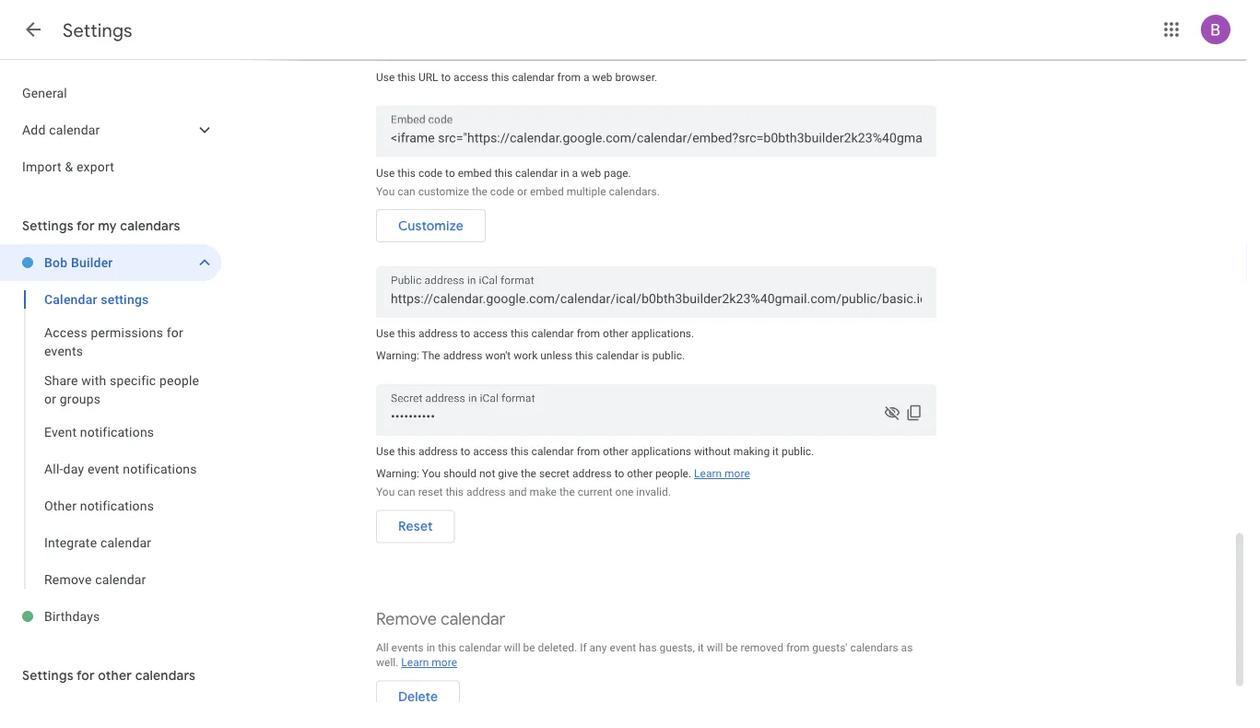 Task type: locate. For each thing, give the bounding box(es) containing it.
web for browser.
[[592, 71, 613, 83]]

one
[[616, 486, 634, 499]]

add
[[22, 122, 46, 137]]

calendar
[[44, 292, 97, 307]]

2 vertical spatial notifications
[[80, 498, 154, 514]]

use for use this url to access this calendar from a web browser.
[[376, 71, 395, 83]]

1 vertical spatial web
[[581, 166, 601, 179]]

birthdays tree item
[[0, 598, 221, 635]]

1 horizontal spatial the
[[521, 467, 537, 480]]

events right "all" on the bottom of page
[[392, 641, 424, 654]]

0 vertical spatial web
[[592, 71, 613, 83]]

use this address to access this calendar from other applications without making it public. warning: you should not give the secret address to other people. learn more
[[376, 445, 814, 480]]

can
[[398, 185, 416, 198], [398, 486, 416, 499]]

other
[[603, 327, 629, 340], [603, 445, 629, 458], [627, 467, 653, 480], [98, 668, 132, 684]]

or inside share with specific people or groups
[[44, 391, 56, 407]]

access up not
[[473, 445, 508, 458]]

use inside the 'use this address to access this calendar from other applications. warning: the address won't work unless this calendar is public.'
[[376, 327, 395, 340]]

notifications up all-day event notifications
[[80, 425, 154, 440]]

this
[[398, 71, 416, 83], [491, 71, 509, 83], [398, 166, 416, 179], [495, 166, 513, 179], [398, 327, 416, 340], [511, 327, 529, 340], [575, 349, 594, 362], [398, 445, 416, 458], [511, 445, 529, 458], [446, 486, 464, 499], [438, 641, 456, 654]]

4 use from the top
[[376, 445, 395, 458]]

1 horizontal spatial remove
[[376, 609, 437, 630]]

will
[[504, 641, 521, 654], [707, 641, 723, 654]]

won't
[[485, 349, 511, 362]]

tree containing general
[[0, 75, 221, 185]]

0 vertical spatial you
[[376, 185, 395, 198]]

learn down without
[[694, 467, 722, 480]]

1 vertical spatial public.
[[782, 445, 814, 458]]

the down secret
[[560, 486, 575, 499]]

other left applications.
[[603, 327, 629, 340]]

0 horizontal spatial remove
[[44, 572, 92, 587]]

be left removed
[[726, 641, 738, 654]]

the up you can reset this address and make the current one invalid.
[[521, 467, 537, 480]]

use inside 'use this address to access this calendar from other applications without making it public. warning: you should not give the secret address to other people. learn more'
[[376, 445, 395, 458]]

embed left multiple
[[530, 185, 564, 198]]

1 horizontal spatial code
[[490, 185, 515, 198]]

remove inside settings for my calendars tree
[[44, 572, 92, 587]]

has
[[639, 641, 657, 654]]

permissions
[[91, 325, 163, 340]]

events down access
[[44, 343, 83, 359]]

from left guests'
[[786, 641, 810, 654]]

learn inside 'use this address to access this calendar from other applications without making it public. warning: you should not give the secret address to other people. learn more'
[[694, 467, 722, 480]]

access
[[44, 325, 87, 340]]

use this address to access this calendar from other applications. warning: the address won't work unless this calendar is public.
[[376, 327, 694, 362]]

you left customize
[[376, 185, 395, 198]]

learn more link
[[694, 467, 750, 480], [401, 657, 457, 669]]

None text field
[[391, 125, 922, 151]]

events
[[44, 343, 83, 359], [392, 641, 424, 654]]

1 vertical spatial or
[[44, 391, 56, 407]]

customize
[[398, 218, 464, 234]]

web
[[592, 71, 613, 83], [581, 166, 601, 179]]

for left "my"
[[76, 218, 95, 234]]

1 horizontal spatial event
[[610, 641, 637, 654]]

for inside access permissions for events
[[167, 325, 183, 340]]

url
[[419, 71, 438, 83]]

1 horizontal spatial will
[[707, 641, 723, 654]]

remove calendar down the integrate calendar
[[44, 572, 146, 587]]

0 horizontal spatial or
[[44, 391, 56, 407]]

0 vertical spatial more
[[725, 467, 750, 480]]

1 vertical spatial learn more link
[[401, 657, 457, 669]]

for right permissions on the left of the page
[[167, 325, 183, 340]]

calendars right "my"
[[120, 218, 180, 234]]

use
[[376, 71, 395, 83], [376, 166, 395, 179], [376, 327, 395, 340], [376, 445, 395, 458]]

0 vertical spatial warning:
[[376, 349, 419, 362]]

will right guests,
[[707, 641, 723, 654]]

from inside the 'use this address to access this calendar from other applications. warning: the address won't work unless this calendar is public.'
[[577, 327, 600, 340]]

0 vertical spatial notifications
[[80, 425, 154, 440]]

can left customize
[[398, 185, 416, 198]]

more
[[725, 467, 750, 480], [432, 657, 457, 669]]

access inside 'use this address to access this calendar from other applications without making it public. warning: you should not give the secret address to other people. learn more'
[[473, 445, 508, 458]]

will left deleted.
[[504, 641, 521, 654]]

0 horizontal spatial code
[[419, 166, 443, 179]]

it inside all events in this calendar will be deleted. if any event has guests, it will be removed from guests' calendars as well.
[[698, 641, 704, 654]]

current
[[578, 486, 613, 499]]

access up won't
[[473, 327, 508, 340]]

other down birthdays "tree item"
[[98, 668, 132, 684]]

a
[[584, 71, 590, 83], [572, 166, 578, 179]]

1 vertical spatial events
[[392, 641, 424, 654]]

from inside 'use this address to access this calendar from other applications without making it public. warning: you should not give the secret address to other people. learn more'
[[577, 445, 600, 458]]

settings for settings for my calendars
[[22, 218, 74, 234]]

from left applications.
[[577, 327, 600, 340]]

should
[[444, 467, 477, 480]]

to
[[441, 71, 451, 83], [445, 166, 455, 179], [461, 327, 470, 340], [461, 445, 470, 458], [615, 467, 624, 480]]

0 horizontal spatial public.
[[653, 349, 685, 362]]

other
[[44, 498, 77, 514]]

more inside 'use this address to access this calendar from other applications without making it public. warning: you should not give the secret address to other people. learn more'
[[725, 467, 750, 480]]

1 vertical spatial can
[[398, 486, 416, 499]]

2 vertical spatial for
[[76, 668, 95, 684]]

warning: inside 'use this address to access this calendar from other applications without making it public. warning: you should not give the secret address to other people. learn more'
[[376, 467, 419, 480]]

bob builder tree item
[[0, 244, 221, 281]]

code
[[419, 166, 443, 179], [490, 185, 515, 198]]

0 vertical spatial it
[[773, 445, 779, 458]]

code down use this code to embed this calendar in a web page. at top
[[490, 185, 515, 198]]

you
[[376, 185, 395, 198], [422, 467, 441, 480], [376, 486, 395, 499]]

1 vertical spatial a
[[572, 166, 578, 179]]

settings down birthdays
[[22, 668, 74, 684]]

1 vertical spatial warning:
[[376, 467, 419, 480]]

2 vertical spatial calendars
[[135, 668, 196, 684]]

in up multiple
[[561, 166, 569, 179]]

my
[[98, 218, 117, 234]]

3 use from the top
[[376, 327, 395, 340]]

1 vertical spatial learn
[[401, 657, 429, 669]]

notifications for event notifications
[[80, 425, 154, 440]]

a for in
[[572, 166, 578, 179]]

or down use this code to embed this calendar in a web page. at top
[[517, 185, 527, 198]]

0 horizontal spatial events
[[44, 343, 83, 359]]

1 horizontal spatial learn
[[694, 467, 722, 480]]

you for reset
[[376, 486, 395, 499]]

remove calendar up learn more
[[376, 609, 506, 630]]

0 horizontal spatial will
[[504, 641, 521, 654]]

1 horizontal spatial or
[[517, 185, 527, 198]]

public.
[[653, 349, 685, 362], [782, 445, 814, 458]]

remove calendar
[[44, 572, 146, 587], [376, 609, 506, 630]]

warning: left the
[[376, 349, 419, 362]]

1 vertical spatial it
[[698, 641, 704, 654]]

1 horizontal spatial more
[[725, 467, 750, 480]]

remove up "all" on the bottom of page
[[376, 609, 437, 630]]

learn more link right well.
[[401, 657, 457, 669]]

1 will from the left
[[504, 641, 521, 654]]

1 horizontal spatial events
[[392, 641, 424, 654]]

can left reset
[[398, 486, 416, 499]]

event notifications
[[44, 425, 154, 440]]

learn more link down without
[[694, 467, 750, 480]]

0 vertical spatial can
[[398, 185, 416, 198]]

0 vertical spatial learn
[[694, 467, 722, 480]]

2 vertical spatial settings
[[22, 668, 74, 684]]

1 vertical spatial notifications
[[123, 461, 197, 477]]

0 vertical spatial calendars
[[120, 218, 180, 234]]

0 horizontal spatial learn more link
[[401, 657, 457, 669]]

web for page.
[[581, 166, 601, 179]]

tree
[[0, 75, 221, 185]]

address right the
[[443, 349, 483, 362]]

access right url
[[454, 71, 489, 83]]

0 vertical spatial code
[[419, 166, 443, 179]]

embed up customize
[[458, 166, 492, 179]]

a up multiple
[[572, 166, 578, 179]]

1 vertical spatial embed
[[530, 185, 564, 198]]

1 vertical spatial settings
[[22, 218, 74, 234]]

None text field
[[391, 286, 922, 312], [391, 404, 922, 430], [391, 286, 922, 312], [391, 404, 922, 430]]

learn
[[694, 467, 722, 480], [401, 657, 429, 669]]

access inside the 'use this address to access this calendar from other applications. warning: the address won't work unless this calendar is public.'
[[473, 327, 508, 340]]

learn right well.
[[401, 657, 429, 669]]

0 vertical spatial embed
[[458, 166, 492, 179]]

0 horizontal spatial it
[[698, 641, 704, 654]]

you up reset
[[422, 467, 441, 480]]

event right any
[[610, 641, 637, 654]]

0 vertical spatial or
[[517, 185, 527, 198]]

0 vertical spatial events
[[44, 343, 83, 359]]

code up customize
[[419, 166, 443, 179]]

bob builder
[[44, 255, 113, 270]]

export
[[77, 159, 114, 174]]

2 vertical spatial you
[[376, 486, 395, 499]]

group
[[0, 281, 221, 598]]

1 vertical spatial remove calendar
[[376, 609, 506, 630]]

calendars down birthdays "link"
[[135, 668, 196, 684]]

use this url to access this calendar from a web browser.
[[376, 71, 658, 83]]

from up current
[[577, 445, 600, 458]]

settings
[[63, 18, 133, 42], [22, 218, 74, 234], [22, 668, 74, 684]]

1 horizontal spatial embed
[[530, 185, 564, 198]]

or
[[517, 185, 527, 198], [44, 391, 56, 407]]

0 vertical spatial remove
[[44, 572, 92, 587]]

from left browser.
[[557, 71, 581, 83]]

0 vertical spatial for
[[76, 218, 95, 234]]

invalid.
[[637, 486, 671, 499]]

1 horizontal spatial it
[[773, 445, 779, 458]]

other up one
[[603, 445, 629, 458]]

make
[[530, 486, 557, 499]]

remove down integrate
[[44, 572, 92, 587]]

calendar
[[512, 71, 555, 83], [49, 122, 100, 137], [515, 166, 558, 179], [532, 327, 574, 340], [596, 349, 639, 362], [532, 445, 574, 458], [100, 535, 151, 550], [95, 572, 146, 587], [441, 609, 506, 630], [459, 641, 501, 654]]

more right well.
[[432, 657, 457, 669]]

it inside 'use this address to access this calendar from other applications without making it public. warning: you should not give the secret address to other people. learn more'
[[773, 445, 779, 458]]

unless
[[541, 349, 573, 362]]

event right day
[[87, 461, 120, 477]]

a left browser.
[[584, 71, 590, 83]]

be left deleted.
[[523, 641, 535, 654]]

0 horizontal spatial learn
[[401, 657, 429, 669]]

applications.
[[631, 327, 694, 340]]

to inside the 'use this address to access this calendar from other applications. warning: the address won't work unless this calendar is public.'
[[461, 327, 470, 340]]

from
[[557, 71, 581, 83], [577, 327, 600, 340], [577, 445, 600, 458], [786, 641, 810, 654]]

0 vertical spatial in
[[561, 166, 569, 179]]

address
[[419, 327, 458, 340], [443, 349, 483, 362], [419, 445, 458, 458], [573, 467, 612, 480], [467, 486, 506, 499]]

notifications down all-day event notifications
[[80, 498, 154, 514]]

0 horizontal spatial embed
[[458, 166, 492, 179]]

settings
[[101, 292, 149, 307]]

event
[[87, 461, 120, 477], [610, 641, 637, 654]]

all
[[376, 641, 389, 654]]

1 vertical spatial access
[[473, 327, 508, 340]]

go back image
[[22, 18, 44, 41]]

it right guests,
[[698, 641, 704, 654]]

birthdays
[[44, 609, 100, 624]]

0 horizontal spatial be
[[523, 641, 535, 654]]

1 horizontal spatial a
[[584, 71, 590, 83]]

you left reset
[[376, 486, 395, 499]]

give
[[498, 467, 518, 480]]

0 vertical spatial public.
[[653, 349, 685, 362]]

settings right "go back" icon
[[63, 18, 133, 42]]

1 horizontal spatial public.
[[782, 445, 814, 458]]

address up the
[[419, 327, 458, 340]]

share with specific people or groups
[[44, 373, 199, 407]]

0 horizontal spatial event
[[87, 461, 120, 477]]

other inside the 'use this address to access this calendar from other applications. warning: the address won't work unless this calendar is public.'
[[603, 327, 629, 340]]

calendar inside all events in this calendar will be deleted. if any event has guests, it will be removed from guests' calendars as well.
[[459, 641, 501, 654]]

learn more link for all events in this calendar will be deleted. if any event has guests, it will be removed from guests' calendars as well.
[[401, 657, 457, 669]]

remove
[[44, 572, 92, 587], [376, 609, 437, 630]]

add calendar
[[22, 122, 100, 137]]

1 vertical spatial for
[[167, 325, 183, 340]]

in inside all events in this calendar will be deleted. if any event has guests, it will be removed from guests' calendars as well.
[[427, 641, 435, 654]]

0 horizontal spatial a
[[572, 166, 578, 179]]

the down use this code to embed this calendar in a web page. at top
[[472, 185, 488, 198]]

for down birthdays
[[76, 668, 95, 684]]

2 vertical spatial the
[[560, 486, 575, 499]]

warning: up reset
[[376, 467, 419, 480]]

in
[[561, 166, 569, 179], [427, 641, 435, 654]]

general
[[22, 85, 67, 101]]

public. down applications.
[[653, 349, 685, 362]]

removed
[[741, 641, 784, 654]]

access
[[454, 71, 489, 83], [473, 327, 508, 340], [473, 445, 508, 458]]

0 vertical spatial access
[[454, 71, 489, 83]]

1 vertical spatial event
[[610, 641, 637, 654]]

this inside all events in this calendar will be deleted. if any event has guests, it will be removed from guests' calendars as well.
[[438, 641, 456, 654]]

settings up bob at the top left
[[22, 218, 74, 234]]

1 horizontal spatial in
[[561, 166, 569, 179]]

calendars left the as
[[851, 641, 899, 654]]

the inside 'use this address to access this calendar from other applications without making it public. warning: you should not give the secret address to other people. learn more'
[[521, 467, 537, 480]]

web up multiple
[[581, 166, 601, 179]]

1 vertical spatial the
[[521, 467, 537, 480]]

1 vertical spatial in
[[427, 641, 435, 654]]

0 horizontal spatial more
[[432, 657, 457, 669]]

public. right making
[[782, 445, 814, 458]]

notifications down event notifications
[[123, 461, 197, 477]]

0 horizontal spatial in
[[427, 641, 435, 654]]

0 horizontal spatial remove calendar
[[44, 572, 146, 587]]

from inside all events in this calendar will be deleted. if any event has guests, it will be removed from guests' calendars as well.
[[786, 641, 810, 654]]

1 warning: from the top
[[376, 349, 419, 362]]

0 vertical spatial remove calendar
[[44, 572, 146, 587]]

1 can from the top
[[398, 185, 416, 198]]

0 vertical spatial the
[[472, 185, 488, 198]]

or down share
[[44, 391, 56, 407]]

learn more
[[401, 657, 457, 669]]

0 vertical spatial event
[[87, 461, 120, 477]]

more down making
[[725, 467, 750, 480]]

2 use from the top
[[376, 166, 395, 179]]

embed
[[458, 166, 492, 179], [530, 185, 564, 198]]

address up current
[[573, 467, 612, 480]]

0 vertical spatial a
[[584, 71, 590, 83]]

for
[[76, 218, 95, 234], [167, 325, 183, 340], [76, 668, 95, 684]]

1 horizontal spatial learn more link
[[694, 467, 750, 480]]

settings for settings for other calendars
[[22, 668, 74, 684]]

settings for settings
[[63, 18, 133, 42]]

0 vertical spatial settings
[[63, 18, 133, 42]]

to for use this address to access this calendar from other applications. warning: the address won't work unless this calendar is public.
[[461, 327, 470, 340]]

people
[[160, 373, 199, 388]]

0 vertical spatial learn more link
[[694, 467, 750, 480]]

1 horizontal spatial be
[[726, 641, 738, 654]]

group containing calendar settings
[[0, 281, 221, 598]]

1 vertical spatial you
[[422, 467, 441, 480]]

2 warning: from the top
[[376, 467, 419, 480]]

can for customize
[[398, 185, 416, 198]]

use for use this address to access this calendar from other applications. warning: the address won't work unless this calendar is public.
[[376, 327, 395, 340]]

it right making
[[773, 445, 779, 458]]

in up learn more
[[427, 641, 435, 654]]

use for use this code to embed this calendar in a web page.
[[376, 166, 395, 179]]

it
[[773, 445, 779, 458], [698, 641, 704, 654]]

2 can from the top
[[398, 486, 416, 499]]

1 vertical spatial calendars
[[851, 641, 899, 654]]

2 vertical spatial access
[[473, 445, 508, 458]]

the
[[472, 185, 488, 198], [521, 467, 537, 480], [560, 486, 575, 499]]

1 use from the top
[[376, 71, 395, 83]]

web left browser.
[[592, 71, 613, 83]]



Task type: describe. For each thing, give the bounding box(es) containing it.
groups
[[60, 391, 101, 407]]

public. inside the 'use this address to access this calendar from other applications. warning: the address won't work unless this calendar is public.'
[[653, 349, 685, 362]]

&
[[65, 159, 73, 174]]

address down not
[[467, 486, 506, 499]]

share
[[44, 373, 78, 388]]

1 be from the left
[[523, 641, 535, 654]]

reset
[[398, 519, 433, 535]]

with
[[81, 373, 106, 388]]

events inside all events in this calendar will be deleted. if any event has guests, it will be removed from guests' calendars as well.
[[392, 641, 424, 654]]

1 vertical spatial more
[[432, 657, 457, 669]]

access permissions for events
[[44, 325, 183, 359]]

from for applications
[[577, 445, 600, 458]]

0 horizontal spatial the
[[472, 185, 488, 198]]

all-
[[44, 461, 63, 477]]

to for use this url to access this calendar from a web browser.
[[441, 71, 451, 83]]

for for other
[[76, 668, 95, 684]]

settings heading
[[63, 18, 133, 42]]

2 horizontal spatial the
[[560, 486, 575, 499]]

you for customize
[[376, 185, 395, 198]]

all events in this calendar will be deleted. if any event has guests, it will be removed from guests' calendars as well.
[[376, 641, 913, 669]]

page.
[[604, 166, 631, 179]]

notifications for other notifications
[[80, 498, 154, 514]]

other notifications
[[44, 498, 154, 514]]

settings for my calendars tree
[[0, 244, 221, 635]]

work
[[514, 349, 538, 362]]

deleted.
[[538, 641, 577, 654]]

as
[[901, 641, 913, 654]]

builder
[[71, 255, 113, 270]]

remove calendar inside group
[[44, 572, 146, 587]]

well.
[[376, 657, 399, 669]]

integrate calendar
[[44, 535, 151, 550]]

warning: inside the 'use this address to access this calendar from other applications. warning: the address won't work unless this calendar is public.'
[[376, 349, 419, 362]]

event
[[44, 425, 77, 440]]

2 be from the left
[[726, 641, 738, 654]]

not
[[479, 467, 495, 480]]

from for applications.
[[577, 327, 600, 340]]

to for use this address to access this calendar from other applications without making it public. warning: you should not give the secret address to other people. learn more
[[461, 445, 470, 458]]

settings for other calendars
[[22, 668, 196, 684]]

day
[[63, 461, 84, 477]]

the
[[422, 349, 440, 362]]

for for my
[[76, 218, 95, 234]]

all-day event notifications
[[44, 461, 197, 477]]

calendar settings
[[44, 292, 149, 307]]

settings for my calendars
[[22, 218, 180, 234]]

calendars inside all events in this calendar will be deleted. if any event has guests, it will be removed from guests' calendars as well.
[[851, 641, 899, 654]]

you can reset this address and make the current one invalid.
[[376, 486, 671, 499]]

access for use this address to access this calendar from other applications without making it public. warning: you should not give the secret address to other people. learn more
[[473, 445, 508, 458]]

you can customize the code or embed multiple calendars.
[[376, 185, 660, 198]]

and
[[509, 486, 527, 499]]

calendars for settings for my calendars
[[120, 218, 180, 234]]

event inside all events in this calendar will be deleted. if any event has guests, it will be removed from guests' calendars as well.
[[610, 641, 637, 654]]

browser.
[[616, 71, 658, 83]]

integrate
[[44, 535, 97, 550]]

use for use this address to access this calendar from other applications without making it public. warning: you should not give the secret address to other people. learn more
[[376, 445, 395, 458]]

learn more link for warning: you should not give the secret address to other people.
[[694, 467, 750, 480]]

other up invalid.
[[627, 467, 653, 480]]

customize
[[418, 185, 469, 198]]

can for reset
[[398, 486, 416, 499]]

guests'
[[813, 641, 848, 654]]

1 horizontal spatial remove calendar
[[376, 609, 506, 630]]

reset button
[[376, 505, 455, 549]]

import
[[22, 159, 62, 174]]

import & export
[[22, 159, 114, 174]]

multiple
[[567, 185, 606, 198]]

2 will from the left
[[707, 641, 723, 654]]

without
[[694, 445, 731, 458]]

applications
[[631, 445, 692, 458]]

1 vertical spatial code
[[490, 185, 515, 198]]

address up should
[[419, 445, 458, 458]]

access for use this address to access this calendar from other applications. warning: the address won't work unless this calendar is public.
[[473, 327, 508, 340]]

event inside group
[[87, 461, 120, 477]]

events inside access permissions for events
[[44, 343, 83, 359]]

you inside 'use this address to access this calendar from other applications without making it public. warning: you should not give the secret address to other people. learn more'
[[422, 467, 441, 480]]

to for use this code to embed this calendar in a web page.
[[445, 166, 455, 179]]

1 vertical spatial remove
[[376, 609, 437, 630]]

calendars for settings for other calendars
[[135, 668, 196, 684]]

calendar inside 'use this address to access this calendar from other applications without making it public. warning: you should not give the secret address to other people. learn more'
[[532, 445, 574, 458]]

calendars.
[[609, 185, 660, 198]]

guests,
[[660, 641, 695, 654]]

reset
[[418, 486, 443, 499]]

use this code to embed this calendar in a web page.
[[376, 166, 631, 179]]

birthdays link
[[44, 598, 221, 635]]

if
[[580, 641, 587, 654]]

public. inside 'use this address to access this calendar from other applications without making it public. warning: you should not give the secret address to other people. learn more'
[[782, 445, 814, 458]]

access for use this url to access this calendar from a web browser.
[[454, 71, 489, 83]]

is
[[641, 349, 650, 362]]

a for from
[[584, 71, 590, 83]]

secret
[[539, 467, 570, 480]]

people.
[[656, 467, 692, 480]]

specific
[[110, 373, 156, 388]]

bob
[[44, 255, 68, 270]]

any
[[590, 641, 607, 654]]

making
[[734, 445, 770, 458]]

from for web
[[557, 71, 581, 83]]



Task type: vqa. For each thing, say whether or not it's contained in the screenshot.
tree containing General
yes



